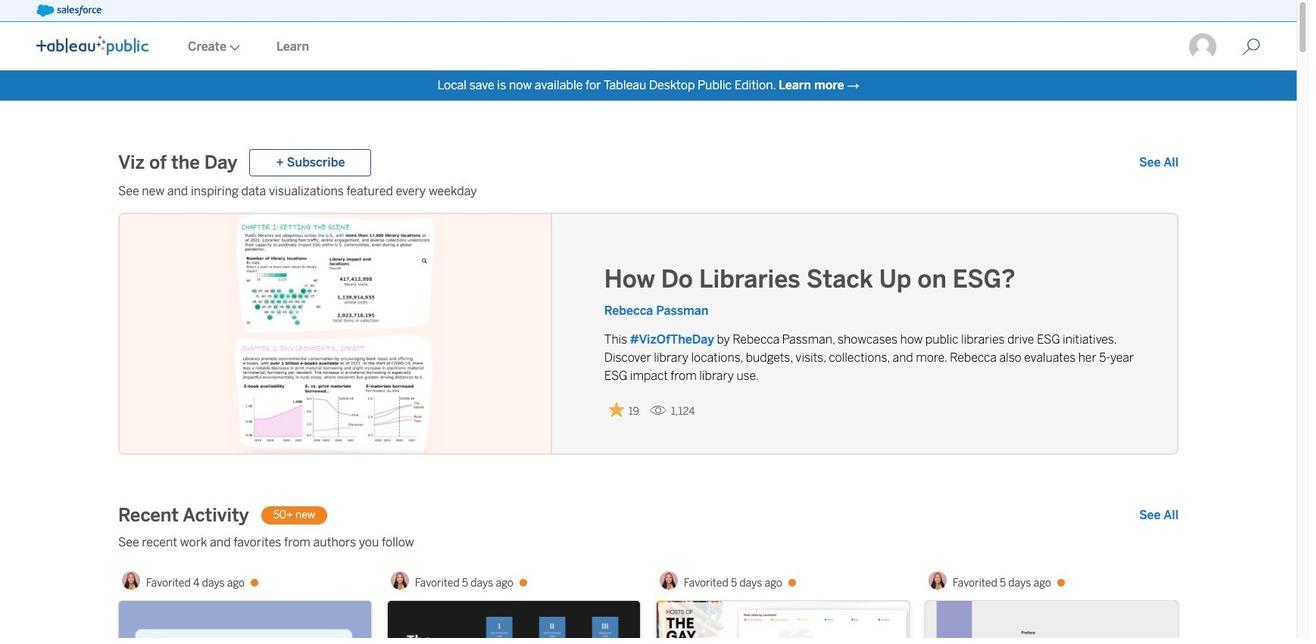Task type: describe. For each thing, give the bounding box(es) containing it.
viz of the day heading
[[118, 151, 238, 175]]

go to search image
[[1225, 38, 1279, 56]]

3 maureen okonkwo image from the left
[[929, 572, 947, 590]]

t.turtle image
[[1188, 32, 1219, 62]]

see all recent activity element
[[1140, 507, 1179, 525]]

logo image
[[36, 36, 149, 55]]

create image
[[227, 45, 240, 51]]

see new and inspiring data visualizations featured every weekday element
[[118, 183, 1179, 201]]

see all viz of the day element
[[1140, 154, 1179, 172]]

see recent work and favorites from authors you follow element
[[118, 534, 1179, 552]]

tableau public viz of the day image
[[120, 213, 552, 455]]



Task type: vqa. For each thing, say whether or not it's contained in the screenshot.
Maureen Okonkwo image to the left
yes



Task type: locate. For each thing, give the bounding box(es) containing it.
maureen okonkwo image
[[391, 572, 409, 590]]

1 maureen okonkwo image from the left
[[122, 572, 140, 590]]

recent activity heading
[[118, 504, 249, 528]]

1 horizontal spatial maureen okonkwo image
[[660, 572, 678, 590]]

remove favorite image
[[609, 402, 624, 417]]

maureen okonkwo image
[[122, 572, 140, 590], [660, 572, 678, 590], [929, 572, 947, 590]]

salesforce logo image
[[36, 5, 101, 17]]

0 horizontal spatial maureen okonkwo image
[[122, 572, 140, 590]]

2 horizontal spatial maureen okonkwo image
[[929, 572, 947, 590]]

2 maureen okonkwo image from the left
[[660, 572, 678, 590]]

Remove Favorite button
[[604, 397, 644, 422]]



